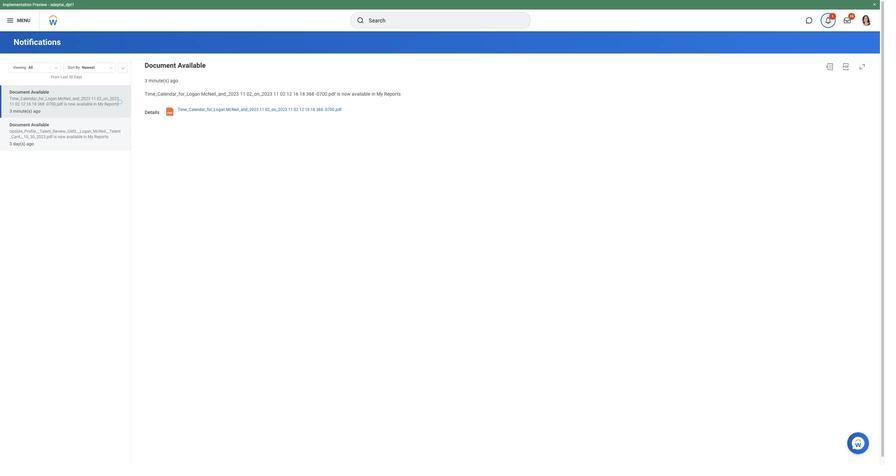 Task type: locate. For each thing, give the bounding box(es) containing it.
available up _card__10_30_2023.pdf
[[31, 122, 49, 128]]

1 vertical spatial 368
[[38, 102, 44, 107]]

18
[[300, 91, 305, 97], [32, 102, 37, 107], [311, 107, 315, 112]]

12 down time_calendar_for_logan mcneil_and_2023 11 02_on_2023 11 02 12 16 18 368 -0700.pdf is now available in my reports
[[300, 107, 304, 112]]

all
[[28, 65, 33, 70]]

3 up _card__10_30_2023.pdf
[[10, 109, 12, 114]]

2 vertical spatial 368
[[316, 107, 323, 112]]

available
[[352, 91, 371, 97], [77, 102, 93, 107], [67, 135, 83, 139]]

2 horizontal spatial 368
[[316, 107, 323, 112]]

0 vertical spatial available
[[178, 61, 206, 70]]

minute(s) up _card__10_30_2023.pdf
[[13, 109, 32, 114]]

18 for time_calendar_for_logan mcneil_and_2023 11 02_on_2023 11 02 12 16 18 368 -0700.pdf is now available in my reports
[[300, 91, 305, 97]]

12 for time_calendar_for_logan mcneil_and_2023 11 02_on_2023 11 02 12 16 18 368 -0700.pdf is now available in my reports
[[287, 91, 292, 97]]

2 vertical spatial 02
[[294, 107, 299, 112]]

368 for time_calendar_for_logan mcneil_and_2023 11 02_on_2023 11 02 12 16 18 368 -0700.pdf is now available in my reports
[[306, 91, 314, 97]]

2 vertical spatial 18
[[311, 107, 315, 112]]

1 vertical spatial is
[[64, 102, 67, 107]]

document up _card__10_30_2023.pdf
[[10, 122, 30, 128]]

1 vertical spatial 12
[[21, 102, 25, 107]]

close environment banner image
[[873, 2, 877, 6]]

12 up time_calendar_for_logan mcneil_and_2023 11 02_on_2023 11 02 12 16 18 368 -0700.pdf
[[287, 91, 292, 97]]

0 vertical spatial minute(s)
[[149, 78, 169, 83]]

33 button
[[840, 13, 856, 28]]

2 vertical spatial document
[[10, 122, 30, 128]]

0 vertical spatial document
[[145, 61, 176, 70]]

-
[[48, 2, 49, 7], [316, 91, 317, 97], [45, 102, 47, 107], [324, 107, 325, 112]]

1 vertical spatial 02
[[15, 102, 20, 107]]

3
[[145, 78, 147, 83], [10, 109, 12, 114], [10, 142, 12, 147]]

available down "all"
[[31, 90, 49, 95]]

ago down document available on the top
[[170, 78, 178, 83]]

0 vertical spatial now
[[342, 91, 351, 97]]

update_profile__talent_review_gms__logan_mcneil__talent
[[10, 129, 121, 134]]

1
[[832, 14, 834, 18]]

document down viewing:
[[10, 90, 30, 95]]

ago inside document available region
[[170, 78, 178, 83]]

1 horizontal spatial is
[[64, 102, 67, 107]]

0 vertical spatial ago
[[170, 78, 178, 83]]

0 horizontal spatial minute(s)
[[13, 109, 32, 114]]

12 for time_calendar_for_logan mcneil_and_2023 11 02_on_2023 11 02 12 16 18 368 -0700.pdf
[[300, 107, 304, 112]]

available inside region
[[178, 61, 206, 70]]

0 vertical spatial my
[[377, 91, 383, 97]]

mcneil_and_2023
[[201, 91, 239, 97], [58, 96, 90, 101], [226, 107, 259, 112]]

1 vertical spatial my
[[98, 102, 103, 107]]

Search Workday  search field
[[369, 13, 517, 28]]

0 horizontal spatial now
[[58, 135, 66, 139]]

0700.pdf
[[317, 91, 336, 97], [47, 102, 63, 107], [325, 107, 342, 112]]

document inside document available update_profile__talent_review_gms__logan_mcneil__talent _card__10_30_2023.pdf is now available in my reports 3 day(s) ago
[[10, 122, 30, 128]]

16 for time_calendar_for_logan mcneil_and_2023 11 02_on_2023 11 02 12 16 18 368 -0700.pdf
[[305, 107, 310, 112]]

my inside document available time_calendar_for_logan mcneil_and_2023 11 02_on_2023 11 02 12 16 18 368 -0700.pdf is now available in my reports 3 minute(s) ago
[[98, 102, 103, 107]]

1 horizontal spatial 02
[[280, 91, 286, 97]]

0 horizontal spatial 18
[[32, 102, 37, 107]]

12 up _card__10_30_2023.pdf
[[21, 102, 25, 107]]

minute(s)
[[149, 78, 169, 83], [13, 109, 32, 114]]

is inside document available time_calendar_for_logan mcneil_and_2023 11 02_on_2023 11 02 12 16 18 368 -0700.pdf is now available in my reports 3 minute(s) ago
[[64, 102, 67, 107]]

368 for time_calendar_for_logan mcneil_and_2023 11 02_on_2023 11 02 12 16 18 368 -0700.pdf
[[316, 107, 323, 112]]

2 vertical spatial ago
[[27, 142, 34, 147]]

export to excel image
[[826, 63, 834, 71]]

inbox large image
[[845, 17, 851, 24]]

in inside document available time_calendar_for_logan mcneil_and_2023 11 02_on_2023 11 02 12 16 18 368 -0700.pdf is now available in my reports 3 minute(s) ago
[[94, 102, 97, 107]]

1 vertical spatial in
[[94, 102, 97, 107]]

0 horizontal spatial is
[[54, 135, 57, 139]]

02 for time_calendar_for_logan mcneil_and_2023 11 02_on_2023 11 02 12 16 18 368 -0700.pdf
[[294, 107, 299, 112]]

1 vertical spatial 3
[[10, 109, 12, 114]]

details
[[145, 110, 160, 115]]

minute(s) down document available on the top
[[149, 78, 169, 83]]

is inside document available update_profile__talent_review_gms__logan_mcneil__talent _card__10_30_2023.pdf is now available in my reports 3 day(s) ago
[[54, 135, 57, 139]]

3 left day(s)
[[10, 142, 12, 147]]

1 vertical spatial ago
[[33, 109, 41, 114]]

0 horizontal spatial 02
[[15, 102, 20, 107]]

33
[[850, 14, 854, 18]]

1 horizontal spatial 16
[[293, 91, 299, 97]]

view printable version (pdf) image
[[843, 63, 851, 71]]

1 horizontal spatial my
[[98, 102, 103, 107]]

time_calendar_for_logan inside document available time_calendar_for_logan mcneil_and_2023 11 02_on_2023 11 02 12 16 18 368 -0700.pdf is now available in my reports 3 minute(s) ago
[[10, 96, 57, 101]]

document inside region
[[145, 61, 176, 70]]

- inside menu "banner"
[[48, 2, 49, 7]]

1 horizontal spatial in
[[94, 102, 97, 107]]

02_on_2023 for mcneil_and_2023 11 02_on_2023 11 02 12 16 18 368 -0700.pdf is now available in my reports
[[247, 91, 273, 97]]

now
[[342, 91, 351, 97], [68, 102, 76, 107], [58, 135, 66, 139]]

1 horizontal spatial minute(s)
[[149, 78, 169, 83]]

0 vertical spatial in
[[372, 91, 376, 97]]

02_on_2023
[[247, 91, 273, 97], [97, 96, 119, 101], [265, 107, 287, 112]]

ago up _card__10_30_2023.pdf
[[33, 109, 41, 114]]

3 minute(s) ago
[[145, 78, 178, 83]]

2 horizontal spatial 12
[[300, 107, 304, 112]]

0 vertical spatial reports
[[384, 91, 401, 97]]

2 vertical spatial 3
[[10, 142, 12, 147]]

tab panel
[[0, 60, 131, 465]]

last
[[61, 75, 68, 79]]

_card__10_30_2023.pdf
[[10, 135, 53, 139]]

02
[[280, 91, 286, 97], [15, 102, 20, 107], [294, 107, 299, 112]]

0 horizontal spatial 16
[[26, 102, 31, 107]]

ago down _card__10_30_2023.pdf
[[27, 142, 34, 147]]

3 inside document available time_calendar_for_logan mcneil_and_2023 11 02_on_2023 11 02 12 16 18 368 -0700.pdf is now available in my reports 3 minute(s) ago
[[10, 109, 12, 114]]

16
[[293, 91, 299, 97], [26, 102, 31, 107], [305, 107, 310, 112]]

0 horizontal spatial my
[[88, 135, 93, 139]]

0 horizontal spatial in
[[84, 135, 87, 139]]

0 vertical spatial 0700.pdf
[[317, 91, 336, 97]]

1 horizontal spatial now
[[68, 102, 76, 107]]

available up the 3 minute(s) ago in the left top of the page
[[178, 61, 206, 70]]

2 vertical spatial reports
[[94, 135, 109, 139]]

- inside document available time_calendar_for_logan mcneil_and_2023 11 02_on_2023 11 02 12 16 18 368 -0700.pdf is now available in my reports 3 minute(s) ago
[[45, 102, 47, 107]]

mcneil_and_2023 inside document available time_calendar_for_logan mcneil_and_2023 11 02_on_2023 11 02 12 16 18 368 -0700.pdf is now available in my reports 3 minute(s) ago
[[58, 96, 90, 101]]

1 vertical spatial 18
[[32, 102, 37, 107]]

2 vertical spatial now
[[58, 135, 66, 139]]

1 horizontal spatial 18
[[300, 91, 305, 97]]

2 horizontal spatial 02
[[294, 107, 299, 112]]

search image
[[357, 16, 365, 25]]

document available time_calendar_for_logan mcneil_and_2023 11 02_on_2023 11 02 12 16 18 368 -0700.pdf is now available in my reports 3 minute(s) ago
[[10, 90, 119, 114]]

available inside document available update_profile__talent_review_gms__logan_mcneil__talent _card__10_30_2023.pdf is now available in my reports 3 day(s) ago
[[31, 122, 49, 128]]

368
[[306, 91, 314, 97], [38, 102, 44, 107], [316, 107, 323, 112]]

document available region
[[145, 60, 870, 84]]

0700.pdf inside document available time_calendar_for_logan mcneil_and_2023 11 02_on_2023 11 02 12 16 18 368 -0700.pdf is now available in my reports 3 minute(s) ago
[[47, 102, 63, 107]]

in
[[372, 91, 376, 97], [94, 102, 97, 107], [84, 135, 87, 139]]

0700.pdf for time_calendar_for_logan mcneil_and_2023 11 02_on_2023 11 02 12 16 18 368 -0700.pdf
[[325, 107, 342, 112]]

2 vertical spatial my
[[88, 135, 93, 139]]

1 vertical spatial available
[[31, 90, 49, 95]]

viewing:
[[13, 65, 27, 70]]

2 horizontal spatial 16
[[305, 107, 310, 112]]

is
[[337, 91, 341, 97], [64, 102, 67, 107], [54, 135, 57, 139]]

1 vertical spatial reports
[[104, 102, 119, 107]]

available for document available
[[178, 61, 206, 70]]

my
[[377, 91, 383, 97], [98, 102, 103, 107], [88, 135, 93, 139]]

2 horizontal spatial 18
[[311, 107, 315, 112]]

0 horizontal spatial 12
[[21, 102, 25, 107]]

tab panel containing document available
[[0, 60, 131, 465]]

0 vertical spatial 12
[[287, 91, 292, 97]]

reports
[[384, 91, 401, 97], [104, 102, 119, 107], [94, 135, 109, 139]]

0 vertical spatial available
[[352, 91, 371, 97]]

0 vertical spatial 368
[[306, 91, 314, 97]]

time_calendar_for_logan mcneil_and_2023 11 02_on_2023 11 02 12 16 18 368 -0700.pdf is now available in my reports
[[145, 91, 401, 97]]

2 vertical spatial in
[[84, 135, 87, 139]]

ago
[[170, 78, 178, 83], [33, 109, 41, 114], [27, 142, 34, 147]]

1 vertical spatial available
[[77, 102, 93, 107]]

1 vertical spatial document
[[10, 90, 30, 95]]

2 vertical spatial 16
[[305, 107, 310, 112]]

12
[[287, 91, 292, 97], [21, 102, 25, 107], [300, 107, 304, 112]]

2 vertical spatial 0700.pdf
[[325, 107, 342, 112]]

mark read image
[[118, 100, 122, 104]]

1 horizontal spatial 12
[[287, 91, 292, 97]]

0 vertical spatial 02
[[280, 91, 286, 97]]

11
[[240, 91, 246, 97], [274, 91, 279, 97], [91, 96, 96, 101], [10, 102, 14, 107], [260, 107, 264, 112], [288, 107, 293, 112]]

2 vertical spatial is
[[54, 135, 57, 139]]

notifications element
[[819, 13, 838, 28]]

my inside document available update_profile__talent_review_gms__logan_mcneil__talent _card__10_30_2023.pdf is now available in my reports 3 day(s) ago
[[88, 135, 93, 139]]

0 vertical spatial 18
[[300, 91, 305, 97]]

2 horizontal spatial is
[[337, 91, 341, 97]]

time_calendar_for_logan
[[145, 91, 200, 97], [10, 96, 57, 101], [178, 107, 225, 112]]

1 vertical spatial 16
[[26, 102, 31, 107]]

implementation preview -   adeptai_dpt1
[[3, 2, 74, 7]]

days
[[74, 75, 82, 79]]

available for document available time_calendar_for_logan mcneil_and_2023 11 02_on_2023 11 02 12 16 18 368 -0700.pdf is now available in my reports 3 minute(s) ago
[[31, 90, 49, 95]]

0 horizontal spatial 368
[[38, 102, 44, 107]]

1 vertical spatial now
[[68, 102, 76, 107]]

2 vertical spatial available
[[31, 122, 49, 128]]

3 up details
[[145, 78, 147, 83]]

by:
[[76, 65, 81, 70]]

0 vertical spatial 3
[[145, 78, 147, 83]]

notifications large image
[[826, 17, 832, 24]]

from
[[51, 75, 60, 79]]

1 horizontal spatial 368
[[306, 91, 314, 97]]

newest
[[82, 65, 95, 70]]

02_on_2023 inside document available time_calendar_for_logan mcneil_and_2023 11 02_on_2023 11 02 12 16 18 368 -0700.pdf is now available in my reports 3 minute(s) ago
[[97, 96, 119, 101]]

from last 30 days
[[51, 75, 82, 79]]

1 vertical spatial minute(s)
[[13, 109, 32, 114]]

12 inside document available time_calendar_for_logan mcneil_and_2023 11 02_on_2023 11 02 12 16 18 368 -0700.pdf is now available in my reports 3 minute(s) ago
[[21, 102, 25, 107]]

document
[[145, 61, 176, 70], [10, 90, 30, 95], [10, 122, 30, 128]]

document inside document available time_calendar_for_logan mcneil_and_2023 11 02_on_2023 11 02 12 16 18 368 -0700.pdf is now available in my reports 3 minute(s) ago
[[10, 90, 30, 95]]

justify image
[[6, 16, 14, 25]]

0 vertical spatial is
[[337, 91, 341, 97]]

minute(s) inside document available time_calendar_for_logan mcneil_and_2023 11 02_on_2023 11 02 12 16 18 368 -0700.pdf is now available in my reports 3 minute(s) ago
[[13, 109, 32, 114]]

document up the 3 minute(s) ago in the left top of the page
[[145, 61, 176, 70]]

document for document available
[[145, 61, 176, 70]]

3 inside document available update_profile__talent_review_gms__logan_mcneil__talent _card__10_30_2023.pdf is now available in my reports 3 day(s) ago
[[10, 142, 12, 147]]

2 vertical spatial 12
[[300, 107, 304, 112]]

0 vertical spatial 16
[[293, 91, 299, 97]]

available
[[178, 61, 206, 70], [31, 90, 49, 95], [31, 122, 49, 128]]

2 vertical spatial available
[[67, 135, 83, 139]]

available inside document available time_calendar_for_logan mcneil_and_2023 11 02_on_2023 11 02 12 16 18 368 -0700.pdf is now available in my reports 3 minute(s) ago
[[31, 90, 49, 95]]

1 vertical spatial 0700.pdf
[[47, 102, 63, 107]]

ago inside document available time_calendar_for_logan mcneil_and_2023 11 02_on_2023 11 02 12 16 18 368 -0700.pdf is now available in my reports 3 minute(s) ago
[[33, 109, 41, 114]]



Task type: describe. For each thing, give the bounding box(es) containing it.
16 for time_calendar_for_logan mcneil_and_2023 11 02_on_2023 11 02 12 16 18 368 -0700.pdf is now available in my reports
[[293, 91, 299, 97]]

0700.pdf for time_calendar_for_logan mcneil_and_2023 11 02_on_2023 11 02 12 16 18 368 -0700.pdf is now available in my reports
[[317, 91, 336, 97]]

reports inside document available time_calendar_for_logan mcneil_and_2023 11 02_on_2023 11 02 12 16 18 368 -0700.pdf is now available in my reports 3 minute(s) ago
[[104, 102, 119, 107]]

available for document available update_profile__talent_review_gms__logan_mcneil__talent _card__10_30_2023.pdf is now available in my reports 3 day(s) ago
[[31, 122, 49, 128]]

02 for time_calendar_for_logan mcneil_and_2023 11 02_on_2023 11 02 12 16 18 368 -0700.pdf is now available in my reports
[[280, 91, 286, 97]]

menu button
[[0, 10, 39, 31]]

profile logan mcneil image
[[862, 15, 873, 27]]

reports inside document available update_profile__talent_review_gms__logan_mcneil__talent _card__10_30_2023.pdf is now available in my reports 3 day(s) ago
[[94, 135, 109, 139]]

02 inside document available time_calendar_for_logan mcneil_and_2023 11 02_on_2023 11 02 12 16 18 368 -0700.pdf is now available in my reports 3 minute(s) ago
[[15, 102, 20, 107]]

time_calendar_for_logan mcneil_and_2023 11 02_on_2023 11 02 12 16 18 368 -0700.pdf
[[178, 107, 342, 112]]

mcneil_and_2023 for time_calendar_for_logan mcneil_and_2023 11 02_on_2023 11 02 12 16 18 368 -0700.pdf
[[226, 107, 259, 112]]

viewing: all
[[13, 65, 33, 70]]

notifications
[[14, 37, 61, 47]]

menu
[[17, 18, 30, 23]]

notifications main content
[[0, 31, 881, 465]]

1 button
[[821, 13, 837, 28]]

now inside document available update_profile__talent_review_gms__logan_mcneil__talent _card__10_30_2023.pdf is now available in my reports 3 day(s) ago
[[58, 135, 66, 139]]

available inside document available time_calendar_for_logan mcneil_and_2023 11 02_on_2023 11 02 12 16 18 368 -0700.pdf is now available in my reports 3 minute(s) ago
[[77, 102, 93, 107]]

available inside document available update_profile__talent_review_gms__logan_mcneil__talent _card__10_30_2023.pdf is now available in my reports 3 day(s) ago
[[67, 135, 83, 139]]

3 inside document available region
[[145, 78, 147, 83]]

18 for time_calendar_for_logan mcneil_and_2023 11 02_on_2023 11 02 12 16 18 368 -0700.pdf
[[311, 107, 315, 112]]

time_calendar_for_logan for time_calendar_for_logan mcneil_and_2023 11 02_on_2023 11 02 12 16 18 368 -0700.pdf
[[178, 107, 225, 112]]

2 horizontal spatial in
[[372, 91, 376, 97]]

now inside document available time_calendar_for_logan mcneil_and_2023 11 02_on_2023 11 02 12 16 18 368 -0700.pdf is now available in my reports 3 minute(s) ago
[[68, 102, 76, 107]]

inbox items list box
[[0, 85, 131, 465]]

368 inside document available time_calendar_for_logan mcneil_and_2023 11 02_on_2023 11 02 12 16 18 368 -0700.pdf is now available in my reports 3 minute(s) ago
[[38, 102, 44, 107]]

document available
[[145, 61, 206, 70]]

tab panel inside notifications main content
[[0, 60, 131, 465]]

02_on_2023 for mcneil_and_2023 11 02_on_2023 11 02 12 16 18 368 -0700.pdf
[[265, 107, 287, 112]]

more image
[[121, 66, 125, 69]]

16 inside document available time_calendar_for_logan mcneil_and_2023 11 02_on_2023 11 02 12 16 18 368 -0700.pdf is now available in my reports 3 minute(s) ago
[[26, 102, 31, 107]]

18 inside document available time_calendar_for_logan mcneil_and_2023 11 02_on_2023 11 02 12 16 18 368 -0700.pdf is now available in my reports 3 minute(s) ago
[[32, 102, 37, 107]]

2 horizontal spatial my
[[377, 91, 383, 97]]

sort
[[68, 65, 75, 70]]

mcneil_and_2023 for time_calendar_for_logan mcneil_and_2023 11 02_on_2023 11 02 12 16 18 368 -0700.pdf is now available in my reports
[[201, 91, 239, 97]]

day(s)
[[13, 142, 25, 147]]

2 horizontal spatial now
[[342, 91, 351, 97]]

document for document available update_profile__talent_review_gms__logan_mcneil__talent _card__10_30_2023.pdf is now available in my reports 3 day(s) ago
[[10, 122, 30, 128]]

document available update_profile__talent_review_gms__logan_mcneil__talent _card__10_30_2023.pdf is now available in my reports 3 day(s) ago
[[10, 122, 121, 147]]

document for document available time_calendar_for_logan mcneil_and_2023 11 02_on_2023 11 02 12 16 18 368 -0700.pdf is now available in my reports 3 minute(s) ago
[[10, 90, 30, 95]]

fullscreen image
[[859, 63, 867, 71]]

minute(s) inside document available region
[[149, 78, 169, 83]]

adeptai_dpt1
[[50, 2, 74, 7]]

ago inside document available update_profile__talent_review_gms__logan_mcneil__talent _card__10_30_2023.pdf is now available in my reports 3 day(s) ago
[[27, 142, 34, 147]]

30
[[69, 75, 73, 79]]

in inside document available update_profile__talent_review_gms__logan_mcneil__talent _card__10_30_2023.pdf is now available in my reports 3 day(s) ago
[[84, 135, 87, 139]]

sort by: newest
[[68, 65, 95, 70]]

menu banner
[[0, 0, 881, 31]]

preview
[[33, 2, 47, 7]]

implementation
[[3, 2, 32, 7]]

time_calendar_for_logan for time_calendar_for_logan mcneil_and_2023 11 02_on_2023 11 02 12 16 18 368 -0700.pdf is now available in my reports
[[145, 91, 200, 97]]



Task type: vqa. For each thing, say whether or not it's contained in the screenshot.
Team
no



